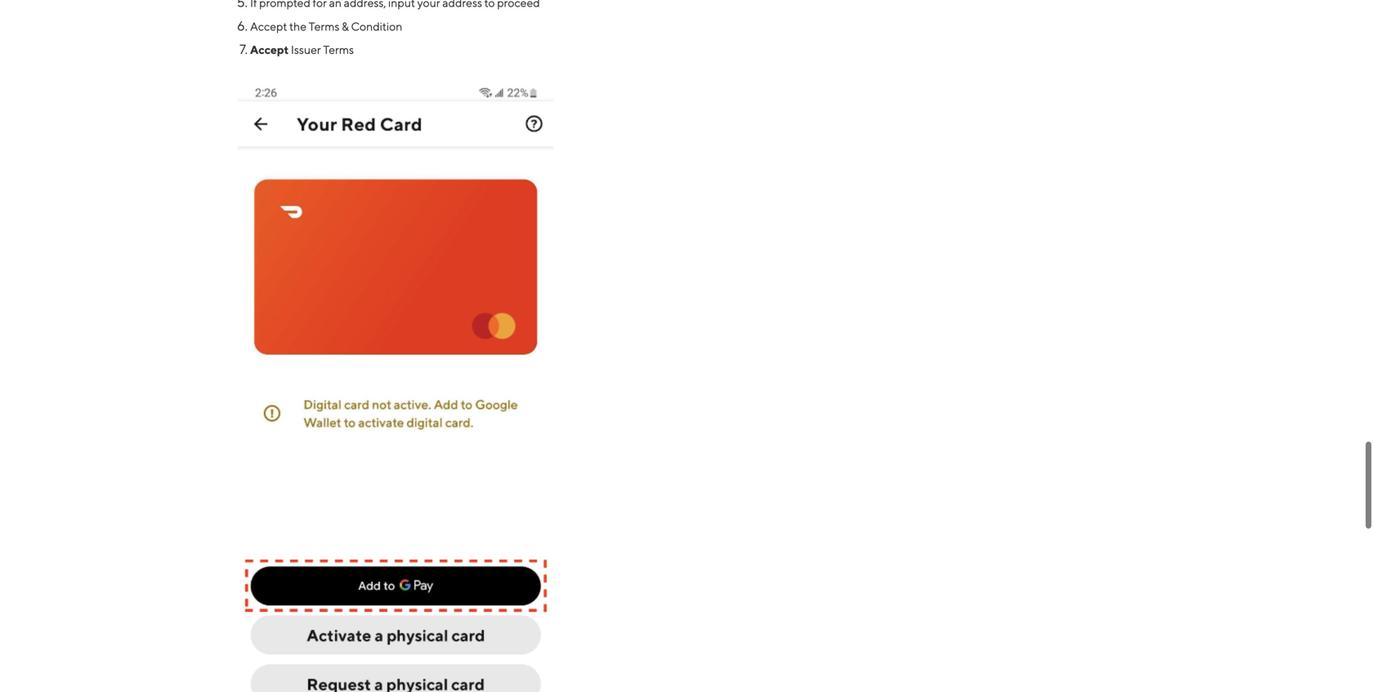 Task type: describe. For each thing, give the bounding box(es) containing it.
issuer
[[291, 43, 321, 57]]

user-added image image
[[230, 81, 562, 692]]

the
[[289, 20, 307, 33]]

accept the terms & condition
[[250, 20, 402, 33]]

terms for issuer
[[323, 43, 354, 57]]



Task type: locate. For each thing, give the bounding box(es) containing it.
1 vertical spatial terms
[[323, 43, 354, 57]]

condition
[[351, 20, 402, 33]]

accept for accept issuer terms
[[250, 43, 289, 57]]

accept left the at the top left of page
[[250, 20, 287, 33]]

accept for accept the terms & condition
[[250, 20, 287, 33]]

&
[[342, 20, 349, 33]]

accept issuer terms
[[250, 43, 354, 57]]

0 vertical spatial accept
[[250, 20, 287, 33]]

terms
[[309, 20, 340, 33], [323, 43, 354, 57]]

terms down &
[[323, 43, 354, 57]]

0 vertical spatial terms
[[309, 20, 340, 33]]

1 accept from the top
[[250, 20, 287, 33]]

accept
[[250, 20, 287, 33], [250, 43, 289, 57]]

2 accept from the top
[[250, 43, 289, 57]]

1 vertical spatial accept
[[250, 43, 289, 57]]

terms for the
[[309, 20, 340, 33]]

accept left issuer
[[250, 43, 289, 57]]

terms left &
[[309, 20, 340, 33]]



Task type: vqa. For each thing, say whether or not it's contained in the screenshot.
Terms related to the
yes



